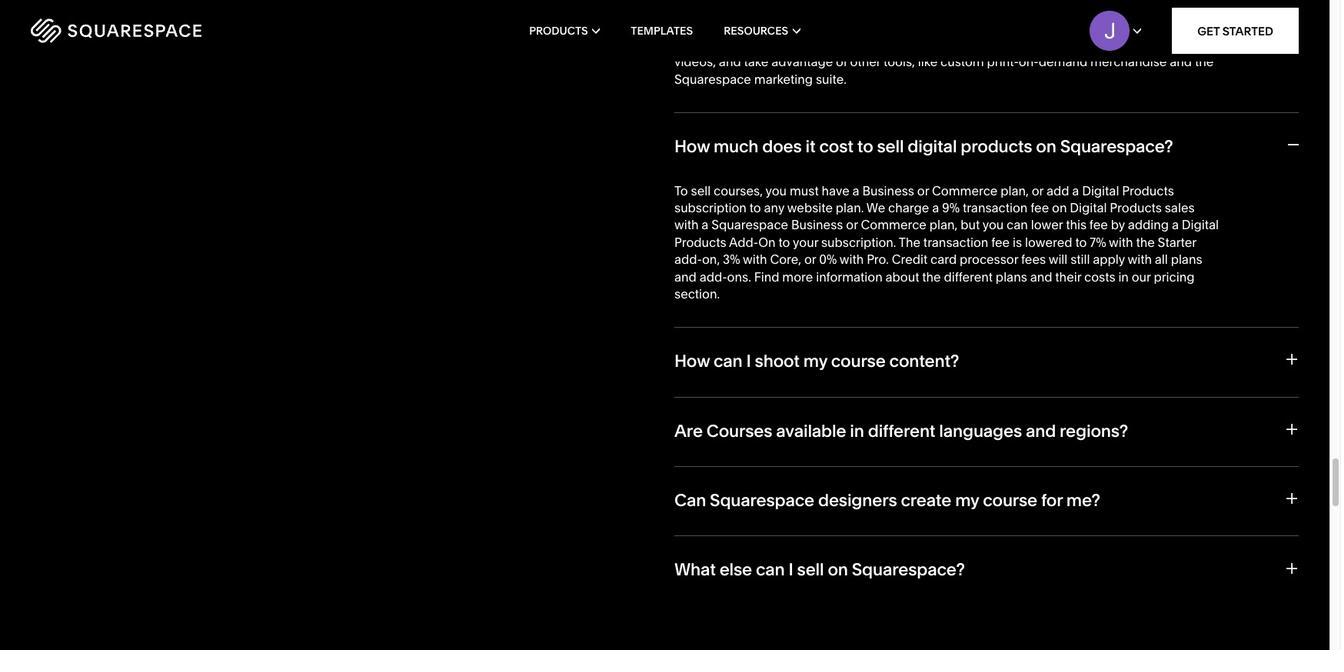 Task type: vqa. For each thing, say whether or not it's contained in the screenshot.
ÇIMEN image
no



Task type: describe. For each thing, give the bounding box(es) containing it.
core,
[[771, 252, 802, 267]]

or down plan.
[[847, 217, 858, 233]]

9%
[[943, 200, 960, 215]]

pricing section
[[675, 269, 1195, 302]]

beautiful,
[[1129, 2, 1183, 18]]

templates link
[[631, 0, 693, 62]]

resources button
[[724, 0, 801, 62]]

0 horizontal spatial plan,
[[930, 217, 958, 233]]

0 vertical spatial videos,
[[902, 20, 944, 35]]

how much does it cost to sell digital products on squarespace?
[[675, 136, 1174, 157]]

i inside "dropdown button"
[[747, 351, 752, 372]]

with inside with courses, you'll get access to squarespace's best-in-class design and sell beautiful, multimedia online courses that include videos, sequential lessons, chapters, and progress tracking. you can also sell in combination with other content types, like memberships or videos, and take advantage of other tools, like custom print-on-demand merchandise and the squarespace marketing suite.
[[915, 37, 939, 52]]

have
[[822, 183, 850, 198]]

you'll
[[758, 2, 788, 18]]

my for shoot
[[804, 351, 828, 372]]

digital
[[908, 136, 958, 157]]

marketing
[[755, 71, 813, 87]]

by
[[1112, 217, 1126, 233]]

0 vertical spatial you
[[766, 183, 787, 198]]

7%
[[1091, 234, 1107, 250]]

of
[[837, 54, 848, 70]]

any
[[765, 200, 785, 215]]

get started link
[[1173, 8, 1300, 54]]

how can i shoot my course content?
[[675, 351, 960, 372]]

1 horizontal spatial commerce
[[933, 183, 998, 198]]

2 vertical spatial digital
[[1182, 217, 1220, 233]]

charge
[[889, 200, 930, 215]]

on inside how much does it cost to sell digital products on squarespace? dropdown button
[[1037, 136, 1057, 157]]

we
[[867, 200, 886, 215]]

a left "9%"
[[933, 200, 940, 215]]

and up section
[[675, 269, 697, 284]]

on-
[[1019, 54, 1039, 70]]

to inside with courses, you'll get access to squarespace's best-in-class design and sell beautiful, multimedia online courses that include videos, sequential lessons, chapters, and progress tracking. you can also sell in combination with other content types, like memberships or videos, and take advantage of other tools, like custom print-on-demand merchandise and the squarespace marketing suite.
[[857, 2, 869, 18]]

content
[[976, 37, 1020, 52]]

on,
[[702, 252, 720, 267]]

or left add
[[1032, 183, 1044, 198]]

design
[[1038, 2, 1078, 18]]

get started
[[1198, 23, 1274, 38]]

on
[[759, 234, 776, 250]]

cost
[[820, 136, 854, 157]]

still
[[1071, 252, 1091, 267]]

different inside dropdown button
[[869, 421, 936, 441]]

but
[[961, 217, 980, 233]]

courses,
[[704, 2, 755, 18]]

access
[[813, 2, 854, 18]]

0 horizontal spatial fee
[[992, 234, 1010, 250]]

with down by
[[1110, 234, 1134, 250]]

sell left digital
[[878, 136, 904, 157]]

add
[[1047, 183, 1070, 198]]

can inside to sell courses, you must have a business or commerce plan, or add a digital products subscription to any website plan. we charge a 9% transaction fee on digital products sales with a squarespace business or commerce plan, but you can lower this fee by adding a digital products add-on to your subscription. the transaction fee is lowered to 7% with the starter add-on, 3% with core, or 0% with pro. credit card processor fees will still apply with all plans and add-ons. find more information about the different plans and their costs in our
[[1007, 217, 1029, 233]]

can inside with courses, you'll get access to squarespace's best-in-class design and sell beautiful, multimedia online courses that include videos, sequential lessons, chapters, and progress tracking. you can also sell in combination with other content types, like memberships or videos, and take advantage of other tools, like custom print-on-demand merchandise and the squarespace marketing suite.
[[752, 37, 773, 52]]

online
[[743, 20, 779, 35]]

your
[[793, 234, 819, 250]]

plan.
[[836, 200, 864, 215]]

3%
[[723, 252, 741, 267]]

demand
[[1039, 54, 1088, 70]]

designers
[[819, 490, 898, 511]]

information
[[817, 269, 883, 284]]

regions?
[[1060, 421, 1129, 441]]

adding
[[1129, 217, 1170, 233]]

me?
[[1067, 490, 1101, 511]]

0 horizontal spatial videos,
[[675, 54, 716, 70]]

to up core,
[[779, 234, 791, 250]]

the
[[899, 234, 921, 250]]

1 vertical spatial add-
[[700, 269, 728, 284]]

to left any
[[750, 200, 762, 215]]

to inside dropdown button
[[858, 136, 874, 157]]

costs
[[1085, 269, 1116, 284]]

how for how can i shoot my course content?
[[675, 351, 710, 372]]

can
[[675, 490, 707, 511]]

memberships
[[1084, 37, 1164, 52]]

sell inside to sell courses, you must have a business or commerce plan, or add a digital products subscription to any website plan. we charge a 9% transaction fee on digital products sales with a squarespace business or commerce plan, but you can lower this fee by adding a digital products add-on to your subscription. the transaction fee is lowered to 7% with the starter add-on, 3% with core, or 0% with pro. credit card processor fees will still apply with all plans and add-ons. find more information about the different plans and their costs in our
[[691, 183, 711, 198]]

1 horizontal spatial squarespace?
[[1061, 136, 1174, 157]]

pricing section link
[[675, 269, 1195, 302]]

tools,
[[884, 54, 916, 70]]

apply
[[1094, 252, 1126, 267]]

section
[[675, 286, 718, 302]]

0%
[[820, 252, 837, 267]]

in inside to sell courses, you must have a business or commerce plan, or add a digital products subscription to any website plan. we charge a 9% transaction fee on digital products sales with a squarespace business or commerce plan, but you can lower this fee by adding a digital products add-on to your subscription. the transaction fee is lowered to 7% with the starter add-on, 3% with core, or 0% with pro. credit card processor fees will still apply with all plans and add-ons. find more information about the different plans and their costs in our
[[1119, 269, 1130, 284]]

available
[[777, 421, 847, 441]]

1 horizontal spatial the
[[1137, 234, 1156, 250]]

much
[[714, 136, 759, 157]]

0 horizontal spatial commerce
[[861, 217, 927, 233]]

resources
[[724, 24, 789, 38]]

it
[[806, 136, 816, 157]]

sell up chapters,
[[1106, 2, 1126, 18]]

this
[[1067, 217, 1087, 233]]

0 vertical spatial fee
[[1031, 200, 1050, 215]]

our
[[1132, 269, 1152, 284]]

1 vertical spatial digital
[[1071, 200, 1108, 215]]

with courses, you'll get access to squarespace's best-in-class design and sell beautiful, multimedia online courses that include videos, sequential lessons, chapters, and progress tracking. you can also sell in combination with other content types, like memberships or videos, and take advantage of other tools, like custom print-on-demand merchandise and the squarespace marketing suite.
[[675, 2, 1214, 87]]

best-
[[960, 2, 991, 18]]

courses
[[782, 20, 828, 35]]

website
[[788, 200, 833, 215]]

on inside what else can i sell on squarespace? dropdown button
[[828, 560, 849, 581]]

courses,
[[714, 183, 763, 198]]

with down subscription
[[675, 217, 699, 233]]

will
[[1049, 252, 1068, 267]]

sell down courses
[[803, 37, 823, 52]]

create
[[901, 490, 952, 511]]

2 vertical spatial the
[[923, 269, 942, 284]]

tracking.
[[675, 37, 725, 52]]

else
[[720, 560, 753, 581]]

ons.
[[728, 269, 752, 284]]

with up the information
[[840, 252, 864, 267]]

types,
[[1023, 37, 1058, 52]]

how for how much does it cost to sell digital products on squarespace?
[[675, 136, 710, 157]]

products inside button
[[530, 24, 588, 38]]

and down progress
[[1171, 54, 1193, 70]]

squarespace logo link
[[31, 18, 285, 43]]

sequential
[[947, 20, 1007, 35]]

a up plan.
[[853, 183, 860, 198]]

or left "0%"
[[805, 252, 817, 267]]

to sell courses, you must have a business or commerce plan, or add a digital products subscription to any website plan. we charge a 9% transaction fee on digital products sales with a squarespace business or commerce plan, but you can lower this fee by adding a digital products add-on to your subscription. the transaction fee is lowered to 7% with the starter add-on, 3% with core, or 0% with pro. credit card processor fees will still apply with all plans and add-ons. find more information about the different plans and their costs in our
[[675, 183, 1220, 284]]



Task type: locate. For each thing, give the bounding box(es) containing it.
transaction up but
[[963, 200, 1028, 215]]

different
[[945, 269, 993, 284], [869, 421, 936, 441]]

a
[[853, 183, 860, 198], [1073, 183, 1080, 198], [933, 200, 940, 215], [702, 217, 709, 233], [1173, 217, 1180, 233]]

digital
[[1083, 183, 1120, 198], [1071, 200, 1108, 215], [1182, 217, 1220, 233]]

1 horizontal spatial course
[[984, 490, 1038, 511]]

or inside with courses, you'll get access to squarespace's best-in-class design and sell beautiful, multimedia online courses that include videos, sequential lessons, chapters, and progress tracking. you can also sell in combination with other content types, like memberships or videos, and take advantage of other tools, like custom print-on-demand merchandise and the squarespace marketing suite.
[[1167, 37, 1179, 52]]

products
[[530, 24, 588, 38], [1123, 183, 1175, 198], [1111, 200, 1163, 215], [675, 234, 727, 250]]

my right shoot
[[804, 351, 828, 372]]

1 horizontal spatial different
[[945, 269, 993, 284]]

or
[[1167, 37, 1179, 52], [918, 183, 930, 198], [1032, 183, 1044, 198], [847, 217, 858, 233], [805, 252, 817, 267]]

2 how from the top
[[675, 351, 710, 372]]

lower
[[1032, 217, 1064, 233]]

plan, left add
[[1001, 183, 1029, 198]]

to
[[857, 2, 869, 18], [858, 136, 874, 157], [750, 200, 762, 215], [779, 234, 791, 250], [1076, 234, 1088, 250]]

business down website
[[792, 217, 844, 233]]

1 vertical spatial how
[[675, 351, 710, 372]]

1 horizontal spatial my
[[956, 490, 980, 511]]

plans down fees
[[996, 269, 1028, 284]]

in-
[[991, 2, 1006, 18]]

1 horizontal spatial you
[[983, 217, 1004, 233]]

with up our
[[1128, 252, 1153, 267]]

2 horizontal spatial fee
[[1090, 217, 1109, 233]]

i inside dropdown button
[[789, 560, 794, 581]]

videos, down tracking.
[[675, 54, 716, 70]]

1 vertical spatial fee
[[1090, 217, 1109, 233]]

0 horizontal spatial like
[[919, 54, 938, 70]]

1 horizontal spatial plans
[[1172, 252, 1203, 267]]

2 horizontal spatial in
[[1119, 269, 1130, 284]]

print-
[[988, 54, 1019, 70]]

to up "include"
[[857, 2, 869, 18]]

0 horizontal spatial squarespace?
[[852, 560, 965, 581]]

processor
[[960, 252, 1019, 267]]

on down add
[[1053, 200, 1068, 215]]

0 horizontal spatial my
[[804, 351, 828, 372]]

the down the adding
[[1137, 234, 1156, 250]]

what else can i sell on squarespace?
[[675, 560, 965, 581]]

fees
[[1022, 252, 1047, 267]]

can up the is in the right top of the page
[[1007, 217, 1029, 233]]

you
[[727, 37, 749, 52]]

their
[[1056, 269, 1082, 284]]

on
[[1037, 136, 1057, 157], [1053, 200, 1068, 215], [828, 560, 849, 581]]

how inside dropdown button
[[675, 136, 710, 157]]

1 vertical spatial different
[[869, 421, 936, 441]]

chapters,
[[1060, 20, 1115, 35]]

sell
[[1106, 2, 1126, 18], [803, 37, 823, 52], [878, 136, 904, 157], [691, 183, 711, 198], [798, 560, 825, 581]]

does
[[763, 136, 802, 157]]

0 vertical spatial how
[[675, 136, 710, 157]]

you up any
[[766, 183, 787, 198]]

a right add
[[1073, 183, 1080, 198]]

course inside "dropdown button"
[[832, 351, 886, 372]]

1 vertical spatial course
[[984, 490, 1038, 511]]

to
[[675, 183, 688, 198]]

the down card
[[923, 269, 942, 284]]

in down that
[[826, 37, 836, 52]]

0 vertical spatial on
[[1037, 136, 1057, 157]]

1 vertical spatial you
[[983, 217, 1004, 233]]

1 horizontal spatial like
[[1061, 37, 1081, 52]]

0 horizontal spatial other
[[851, 54, 881, 70]]

you
[[766, 183, 787, 198], [983, 217, 1004, 233]]

different inside to sell courses, you must have a business or commerce plan, or add a digital products subscription to any website plan. we charge a 9% transaction fee on digital products sales with a squarespace business or commerce plan, but you can lower this fee by adding a digital products add-on to your subscription. the transaction fee is lowered to 7% with the starter add-on, 3% with core, or 0% with pro. credit card processor fees will still apply with all plans and add-ons. find more information about the different plans and their costs in our
[[945, 269, 993, 284]]

squarespace inside with courses, you'll get access to squarespace's best-in-class design and sell beautiful, multimedia online courses that include videos, sequential lessons, chapters, and progress tracking. you can also sell in combination with other content types, like memberships or videos, and take advantage of other tools, like custom print-on-demand merchandise and the squarespace marketing suite.
[[675, 71, 752, 87]]

sell right else
[[798, 560, 825, 581]]

1 vertical spatial videos,
[[675, 54, 716, 70]]

can squarespace designers create my course for me? button
[[675, 466, 1300, 536]]

1 vertical spatial on
[[1053, 200, 1068, 215]]

get
[[1198, 23, 1221, 38]]

and up memberships
[[1117, 20, 1140, 35]]

1 horizontal spatial in
[[851, 421, 865, 441]]

squarespace inside to sell courses, you must have a business or commerce plan, or add a digital products subscription to any website plan. we charge a 9% transaction fee on digital products sales with a squarespace business or commerce plan, but you can lower this fee by adding a digital products add-on to your subscription. the transaction fee is lowered to 7% with the starter add-on, 3% with core, or 0% with pro. credit card processor fees will still apply with all plans and add-ons. find more information about the different plans and their costs in our
[[712, 217, 789, 233]]

can inside dropdown button
[[756, 560, 785, 581]]

add-
[[675, 252, 703, 267], [700, 269, 728, 284]]

0 vertical spatial squarespace?
[[1061, 136, 1174, 157]]

to right cost
[[858, 136, 874, 157]]

get
[[791, 2, 810, 18]]

1 horizontal spatial fee
[[1031, 200, 1050, 215]]

with down add-
[[743, 252, 768, 267]]

templates
[[631, 24, 693, 38]]

commerce down charge
[[861, 217, 927, 233]]

1 vertical spatial squarespace
[[712, 217, 789, 233]]

course for content?
[[832, 351, 886, 372]]

squarespace
[[675, 71, 752, 87], [712, 217, 789, 233], [710, 490, 815, 511]]

0 vertical spatial digital
[[1083, 183, 1120, 198]]

or down progress
[[1167, 37, 1179, 52]]

1 vertical spatial commerce
[[861, 217, 927, 233]]

i left shoot
[[747, 351, 752, 372]]

can left shoot
[[714, 351, 743, 372]]

you right but
[[983, 217, 1004, 233]]

business up we
[[863, 183, 915, 198]]

0 horizontal spatial the
[[923, 269, 942, 284]]

1 horizontal spatial i
[[789, 560, 794, 581]]

what
[[675, 560, 716, 581]]

credit
[[892, 252, 928, 267]]

a down subscription
[[702, 217, 709, 233]]

1 vertical spatial i
[[789, 560, 794, 581]]

card
[[931, 252, 957, 267]]

also
[[776, 37, 800, 52]]

0 horizontal spatial different
[[869, 421, 936, 441]]

0 horizontal spatial course
[[832, 351, 886, 372]]

products
[[961, 136, 1033, 157]]

2 vertical spatial squarespace
[[710, 490, 815, 511]]

my
[[804, 351, 828, 372], [956, 490, 980, 511]]

0 vertical spatial commerce
[[933, 183, 998, 198]]

starter
[[1159, 234, 1197, 250]]

how inside "dropdown button"
[[675, 351, 710, 372]]

course for for
[[984, 490, 1038, 511]]

0 vertical spatial business
[[863, 183, 915, 198]]

1 how from the top
[[675, 136, 710, 157]]

0 horizontal spatial i
[[747, 351, 752, 372]]

plan, down "9%"
[[930, 217, 958, 233]]

other up custom
[[942, 37, 973, 52]]

different down processor
[[945, 269, 993, 284]]

digital up by
[[1083, 183, 1120, 198]]

and left regions?
[[1026, 421, 1057, 441]]

how much does it cost to sell digital products on squarespace? button
[[675, 112, 1300, 182]]

1 vertical spatial plans
[[996, 269, 1028, 284]]

how down section
[[675, 351, 710, 372]]

my for create
[[956, 490, 980, 511]]

on up add
[[1037, 136, 1057, 157]]

0 vertical spatial in
[[826, 37, 836, 52]]

how left much
[[675, 136, 710, 157]]

0 vertical spatial plans
[[1172, 252, 1203, 267]]

pricing
[[1155, 269, 1195, 284]]

to left 7%
[[1076, 234, 1088, 250]]

0 horizontal spatial plans
[[996, 269, 1028, 284]]

0 vertical spatial the
[[1196, 54, 1214, 70]]

in inside the are courses available in different languages and regions? dropdown button
[[851, 421, 865, 441]]

in inside with courses, you'll get access to squarespace's best-in-class design and sell beautiful, multimedia online courses that include videos, sequential lessons, chapters, and progress tracking. you can also sell in combination with other content types, like memberships or videos, and take advantage of other tools, like custom print-on-demand merchandise and the squarespace marketing suite.
[[826, 37, 836, 52]]

started
[[1223, 23, 1274, 38]]

with up tools,
[[915, 37, 939, 52]]

fee up 7%
[[1090, 217, 1109, 233]]

my inside how can i shoot my course content? "dropdown button"
[[804, 351, 828, 372]]

squarespace right can
[[710, 490, 815, 511]]

or up charge
[[918, 183, 930, 198]]

other down combination
[[851, 54, 881, 70]]

are courses available in different languages and regions?
[[675, 421, 1129, 441]]

transaction up card
[[924, 234, 989, 250]]

0 vertical spatial my
[[804, 351, 828, 372]]

2 vertical spatial on
[[828, 560, 849, 581]]

how can i shoot my course content? button
[[675, 327, 1300, 397]]

must
[[790, 183, 819, 198]]

0 vertical spatial i
[[747, 351, 752, 372]]

1 vertical spatial plan,
[[930, 217, 958, 233]]

2 vertical spatial fee
[[992, 234, 1010, 250]]

fee left the is in the right top of the page
[[992, 234, 1010, 250]]

include
[[857, 20, 900, 35]]

can squarespace designers create my course for me?
[[675, 490, 1101, 511]]

squarespace logo image
[[31, 18, 202, 43]]

0 vertical spatial other
[[942, 37, 973, 52]]

videos, down squarespace's
[[902, 20, 944, 35]]

1 horizontal spatial business
[[863, 183, 915, 198]]

like right tools,
[[919, 54, 938, 70]]

products button
[[530, 0, 600, 62]]

and
[[1081, 2, 1103, 18], [1117, 20, 1140, 35], [719, 54, 742, 70], [1171, 54, 1193, 70], [675, 269, 697, 284], [1031, 269, 1053, 284], [1026, 421, 1057, 441]]

shoot
[[755, 351, 800, 372]]

0 horizontal spatial you
[[766, 183, 787, 198]]

1 horizontal spatial plan,
[[1001, 183, 1029, 198]]

content?
[[890, 351, 960, 372]]

1 vertical spatial business
[[792, 217, 844, 233]]

in right available at the right of the page
[[851, 421, 865, 441]]

0 vertical spatial transaction
[[963, 200, 1028, 215]]

0 horizontal spatial business
[[792, 217, 844, 233]]

course inside dropdown button
[[984, 490, 1038, 511]]

more
[[783, 269, 814, 284]]

1 vertical spatial the
[[1137, 234, 1156, 250]]

merchandise
[[1091, 54, 1168, 70]]

take
[[744, 54, 769, 70]]

add- up section
[[675, 252, 703, 267]]

with
[[675, 2, 701, 18]]

1 vertical spatial my
[[956, 490, 980, 511]]

add- down on,
[[700, 269, 728, 284]]

squarespace down tracking.
[[675, 71, 752, 87]]

0 horizontal spatial in
[[826, 37, 836, 52]]

squarespace's
[[872, 2, 957, 18]]

the
[[1196, 54, 1214, 70], [1137, 234, 1156, 250], [923, 269, 942, 284]]

2 horizontal spatial the
[[1196, 54, 1214, 70]]

can inside "dropdown button"
[[714, 351, 743, 372]]

other
[[942, 37, 973, 52], [851, 54, 881, 70]]

the down get
[[1196, 54, 1214, 70]]

squarespace? up add
[[1061, 136, 1174, 157]]

digital up this
[[1071, 200, 1108, 215]]

courses
[[707, 421, 773, 441]]

like up demand
[[1061, 37, 1081, 52]]

digital down sales
[[1182, 217, 1220, 233]]

and down you
[[719, 54, 742, 70]]

2 vertical spatial in
[[851, 421, 865, 441]]

sales
[[1166, 200, 1195, 215]]

combination
[[839, 37, 912, 52]]

0 vertical spatial like
[[1061, 37, 1081, 52]]

i right else
[[789, 560, 794, 581]]

languages
[[940, 421, 1023, 441]]

1 horizontal spatial videos,
[[902, 20, 944, 35]]

1 vertical spatial transaction
[[924, 234, 989, 250]]

squarespace? down create
[[852, 560, 965, 581]]

1 vertical spatial squarespace?
[[852, 560, 965, 581]]

my inside can squarespace designers create my course for me? dropdown button
[[956, 490, 980, 511]]

multimedia
[[675, 20, 740, 35]]

fee up lower
[[1031, 200, 1050, 215]]

the inside with courses, you'll get access to squarespace's best-in-class design and sell beautiful, multimedia online courses that include videos, sequential lessons, chapters, and progress tracking. you can also sell in combination with other content types, like memberships or videos, and take advantage of other tools, like custom print-on-demand merchandise and the squarespace marketing suite.
[[1196, 54, 1214, 70]]

course left for
[[984, 490, 1038, 511]]

for
[[1042, 490, 1063, 511]]

different up can squarespace designers create my course for me?
[[869, 421, 936, 441]]

0 vertical spatial plan,
[[1001, 183, 1029, 198]]

1 vertical spatial other
[[851, 54, 881, 70]]

0 vertical spatial different
[[945, 269, 993, 284]]

lessons,
[[1010, 20, 1058, 35]]

plans down starter
[[1172, 252, 1203, 267]]

a up starter
[[1173, 217, 1180, 233]]

squarespace inside can squarespace designers create my course for me? dropdown button
[[710, 490, 815, 511]]

0 vertical spatial add-
[[675, 252, 703, 267]]

and down fees
[[1031, 269, 1053, 284]]

0 vertical spatial squarespace
[[675, 71, 752, 87]]

i
[[747, 351, 752, 372], [789, 560, 794, 581]]

subscription.
[[822, 234, 897, 250]]

plans
[[1172, 252, 1203, 267], [996, 269, 1028, 284]]

on inside to sell courses, you must have a business or commerce plan, or add a digital products subscription to any website plan. we charge a 9% transaction fee on digital products sales with a squarespace business or commerce plan, but you can lower this fee by adding a digital products add-on to your subscription. the transaction fee is lowered to 7% with the starter add-on, 3% with core, or 0% with pro. credit card processor fees will still apply with all plans and add-ons. find more information about the different plans and their costs in our
[[1053, 200, 1068, 215]]

like
[[1061, 37, 1081, 52], [919, 54, 938, 70]]

add-
[[729, 234, 759, 250]]

1 horizontal spatial other
[[942, 37, 973, 52]]

are
[[675, 421, 703, 441]]

is
[[1013, 234, 1023, 250]]

on down designers
[[828, 560, 849, 581]]

squarespace up add-
[[712, 217, 789, 233]]

and up chapters,
[[1081, 2, 1103, 18]]

sell right the to
[[691, 183, 711, 198]]

that
[[831, 20, 854, 35]]

1 vertical spatial like
[[919, 54, 938, 70]]

0 vertical spatial course
[[832, 351, 886, 372]]

commerce up "9%"
[[933, 183, 998, 198]]

in left our
[[1119, 269, 1130, 284]]

my right create
[[956, 490, 980, 511]]

can right else
[[756, 560, 785, 581]]

1 vertical spatial in
[[1119, 269, 1130, 284]]

can down the online
[[752, 37, 773, 52]]

course left content?
[[832, 351, 886, 372]]

and inside dropdown button
[[1026, 421, 1057, 441]]

custom
[[941, 54, 985, 70]]



